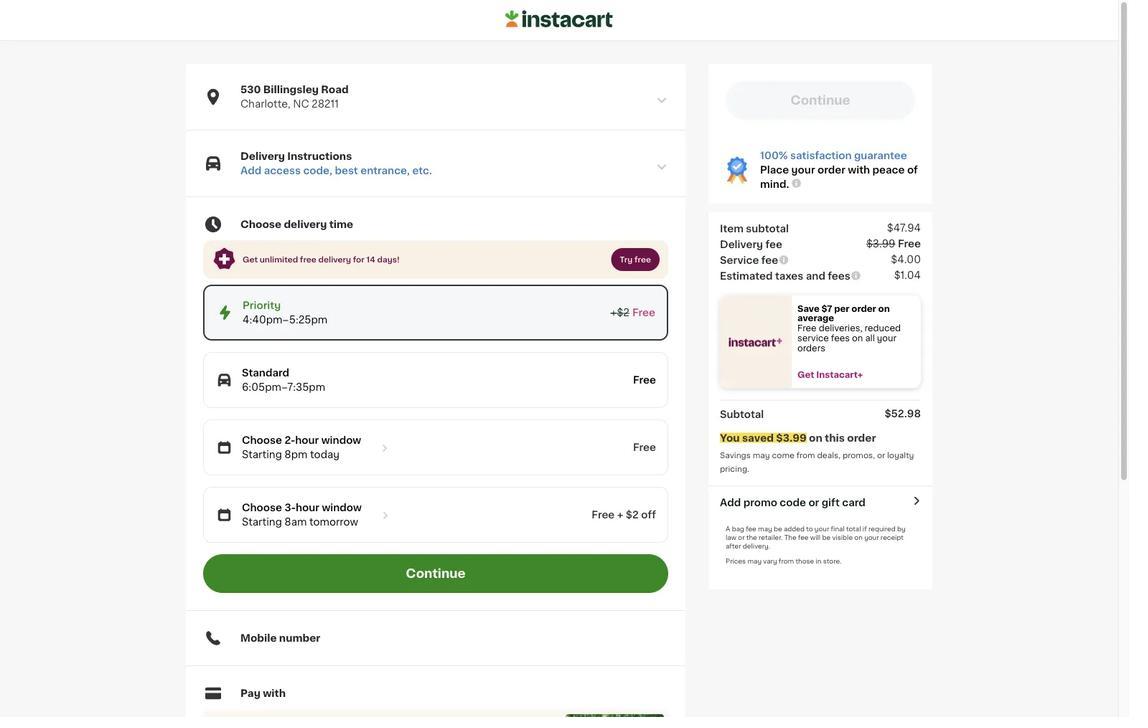 Task type: vqa. For each thing, say whether or not it's contained in the screenshot.
Chica
no



Task type: locate. For each thing, give the bounding box(es) containing it.
or left loyalty at bottom right
[[877, 452, 885, 460]]

1 vertical spatial choose
[[242, 436, 282, 446]]

taxes
[[775, 271, 804, 281]]

starting
[[242, 450, 282, 460], [242, 518, 282, 528]]

be
[[774, 526, 782, 533], [822, 535, 831, 541]]

road
[[321, 85, 349, 95]]

orders
[[798, 344, 826, 353]]

mind.
[[760, 179, 789, 190]]

0 vertical spatial or
[[877, 452, 885, 460]]

get left unlimited on the left top
[[243, 256, 258, 264]]

deals,
[[817, 452, 841, 460]]

or left gift
[[809, 498, 819, 508]]

add left access
[[241, 166, 261, 176]]

your inside save $7 per order on average free deliveries, reduced service fees on all your orders
[[877, 334, 897, 343]]

1 vertical spatial delivery
[[720, 239, 763, 250]]

0 vertical spatial from
[[797, 452, 815, 460]]

1 vertical spatial add
[[720, 498, 741, 508]]

on down total
[[855, 535, 863, 541]]

fees down deliveries,
[[831, 334, 850, 343]]

get inside announcement region
[[243, 256, 258, 264]]

2 free from the left
[[635, 256, 651, 264]]

0 vertical spatial order
[[818, 165, 846, 175]]

0 vertical spatial with
[[848, 165, 870, 175]]

visible
[[832, 535, 853, 541]]

8pm
[[285, 450, 308, 460]]

window up today
[[321, 436, 361, 446]]

by
[[897, 526, 906, 533]]

$2
[[626, 511, 639, 521]]

2 vertical spatial may
[[748, 559, 762, 565]]

2 hour from the top
[[296, 503, 319, 513]]

from
[[797, 452, 815, 460], [779, 559, 794, 565]]

fees right and
[[828, 271, 851, 281]]

or inside the a bag fee may be added to your final total if required by law or the retailer. the fee will be visible on your receipt after delivery.
[[738, 535, 745, 541]]

delivery
[[284, 220, 327, 230], [318, 256, 351, 264]]

delivery instructions add access code, best entrance, etc.
[[241, 151, 432, 176]]

or inside savings may come from deals, promos, or loyalty pricing.
[[877, 452, 885, 460]]

for
[[353, 256, 365, 264]]

order up promos,
[[847, 433, 876, 443]]

starting for choose 2-hour window starting 8pm today
[[242, 450, 282, 460]]

reduced
[[865, 324, 901, 333]]

hour for 8am
[[296, 503, 319, 513]]

starting for choose 3-hour window starting 8am tomorrow
[[242, 518, 282, 528]]

$52.98
[[885, 409, 921, 419]]

with down guarantee
[[848, 165, 870, 175]]

order right per
[[852, 305, 876, 313]]

billingsley
[[263, 85, 319, 95]]

100% satisfaction guarantee
[[760, 151, 907, 161]]

loyalty
[[887, 452, 914, 460]]

1 vertical spatial from
[[779, 559, 794, 565]]

free up service
[[798, 324, 817, 333]]

starting inside choose 2-hour window starting 8pm today
[[242, 450, 282, 460]]

may inside savings may come from deals, promos, or loyalty pricing.
[[753, 452, 770, 460]]

1 horizontal spatial get
[[798, 371, 814, 379]]

choose inside choose 2-hour window starting 8pm today
[[242, 436, 282, 446]]

standard 6:05pm–7:35pm
[[242, 368, 325, 393]]

0 vertical spatial fees
[[828, 271, 851, 281]]

or inside button
[[809, 498, 819, 508]]

0 horizontal spatial be
[[774, 526, 782, 533]]

with right the 'pay'
[[263, 689, 286, 699]]

delivery address image
[[655, 94, 668, 107]]

delivery up access
[[241, 151, 285, 162]]

satisfaction
[[791, 151, 852, 161]]

0 vertical spatial $3.99
[[866, 239, 896, 249]]

get down orders
[[798, 371, 814, 379]]

1 horizontal spatial from
[[797, 452, 815, 460]]

hour for 8pm
[[295, 436, 319, 446]]

get instacart+ button
[[792, 370, 921, 380]]

0 horizontal spatial free
[[300, 256, 316, 264]]

1 vertical spatial be
[[822, 535, 831, 541]]

off
[[641, 511, 656, 521]]

2 vertical spatial or
[[738, 535, 745, 541]]

starting inside choose 3-hour window starting 8am tomorrow
[[242, 518, 282, 528]]

free
[[898, 239, 921, 249], [632, 308, 655, 318], [798, 324, 817, 333], [633, 376, 656, 386], [633, 443, 656, 453], [592, 511, 615, 521]]

1 horizontal spatial with
[[848, 165, 870, 175]]

choose for choose delivery time
[[241, 220, 282, 230]]

8am
[[285, 518, 307, 528]]

gift
[[822, 498, 840, 508]]

0 horizontal spatial or
[[738, 535, 745, 541]]

your
[[792, 165, 815, 175], [877, 334, 897, 343], [815, 526, 829, 533], [864, 535, 879, 541]]

place
[[760, 165, 789, 175]]

hour up 8am
[[296, 503, 319, 513]]

on up reduced on the top
[[878, 305, 890, 313]]

1 horizontal spatial free
[[635, 256, 651, 264]]

1 horizontal spatial or
[[809, 498, 819, 508]]

free right unlimited on the left top
[[300, 256, 316, 264]]

free up off
[[633, 443, 656, 453]]

with inside place your order with peace of mind.
[[848, 165, 870, 175]]

0 vertical spatial get
[[243, 256, 258, 264]]

hour inside choose 2-hour window starting 8pm today
[[295, 436, 319, 446]]

delivery left time
[[284, 220, 327, 230]]

be up retailer.
[[774, 526, 782, 533]]

2-
[[285, 436, 295, 446]]

1 horizontal spatial $3.99
[[866, 239, 896, 249]]

delivery left for at the left top
[[318, 256, 351, 264]]

1 hour from the top
[[295, 436, 319, 446]]

a
[[726, 526, 730, 533]]

1 vertical spatial may
[[758, 526, 772, 533]]

fee
[[766, 239, 782, 250], [762, 255, 778, 265], [746, 526, 757, 533], [798, 535, 809, 541]]

window up tomorrow
[[322, 503, 362, 513]]

1 vertical spatial or
[[809, 498, 819, 508]]

$47.94
[[887, 223, 921, 233]]

choose
[[241, 220, 282, 230], [242, 436, 282, 446], [242, 503, 282, 513]]

2 vertical spatial choose
[[242, 503, 282, 513]]

free inside save $7 per order on average free deliveries, reduced service fees on all your orders
[[798, 324, 817, 333]]

prices may vary from those in store.
[[726, 559, 842, 565]]

choose inside choose 3-hour window starting 8am tomorrow
[[242, 503, 282, 513]]

530
[[241, 85, 261, 95]]

prices
[[726, 559, 746, 565]]

choose left 3-
[[242, 503, 282, 513]]

total
[[846, 526, 861, 533]]

1 vertical spatial window
[[322, 503, 362, 513]]

starting left 8pm
[[242, 450, 282, 460]]

fee up the
[[746, 526, 757, 533]]

add inside delivery instructions add access code, best entrance, etc.
[[241, 166, 261, 176]]

0 vertical spatial add
[[241, 166, 261, 176]]

order inside place your order with peace of mind.
[[818, 165, 846, 175]]

entrance,
[[361, 166, 410, 176]]

your inside place your order with peace of mind.
[[792, 165, 815, 175]]

law
[[726, 535, 737, 541]]

the
[[747, 535, 757, 541]]

item subtotal
[[720, 224, 789, 234]]

window inside choose 2-hour window starting 8pm today
[[321, 436, 361, 446]]

from inside savings may come from deals, promos, or loyalty pricing.
[[797, 452, 815, 460]]

1 vertical spatial fees
[[831, 334, 850, 343]]

save $7 per order on average free deliveries, reduced service fees on all your orders
[[798, 305, 903, 353]]

on inside the a bag fee may be added to your final total if required by law or the retailer. the fee will be visible on your receipt after delivery.
[[855, 535, 863, 541]]

choose up unlimited on the left top
[[241, 220, 282, 230]]

1 horizontal spatial delivery
[[720, 239, 763, 250]]

may up retailer.
[[758, 526, 772, 533]]

your up more info about 100% satisfaction guarantee image
[[792, 165, 815, 175]]

or down bag
[[738, 535, 745, 541]]

or
[[877, 452, 885, 460], [809, 498, 819, 508], [738, 535, 745, 541]]

with
[[848, 165, 870, 175], [263, 689, 286, 699]]

0 vertical spatial may
[[753, 452, 770, 460]]

1 vertical spatial with
[[263, 689, 286, 699]]

0 horizontal spatial delivery
[[241, 151, 285, 162]]

add up a
[[720, 498, 741, 508]]

fees inside save $7 per order on average free deliveries, reduced service fees on all your orders
[[831, 334, 850, 343]]

0 vertical spatial hour
[[295, 436, 319, 446]]

hour up 8pm
[[295, 436, 319, 446]]

0 vertical spatial window
[[321, 436, 361, 446]]

1 vertical spatial order
[[852, 305, 876, 313]]

fee down subtotal
[[766, 239, 782, 250]]

free
[[300, 256, 316, 264], [635, 256, 651, 264]]

from right vary
[[779, 559, 794, 565]]

today
[[310, 450, 340, 460]]

0 vertical spatial choose
[[241, 220, 282, 230]]

delivery inside delivery instructions add access code, best entrance, etc.
[[241, 151, 285, 162]]

0 vertical spatial starting
[[242, 450, 282, 460]]

1 vertical spatial $3.99
[[776, 433, 807, 443]]

1 horizontal spatial add
[[720, 498, 741, 508]]

code,
[[303, 166, 332, 176]]

item
[[720, 224, 744, 234]]

and
[[806, 271, 826, 281]]

0 horizontal spatial get
[[243, 256, 258, 264]]

hour inside choose 3-hour window starting 8am tomorrow
[[296, 503, 319, 513]]

1 starting from the top
[[242, 450, 282, 460]]

1 vertical spatial starting
[[242, 518, 282, 528]]

fee up estimated taxes and fees
[[762, 255, 778, 265]]

2 horizontal spatial or
[[877, 452, 885, 460]]

order down 100% satisfaction guarantee
[[818, 165, 846, 175]]

the
[[784, 535, 797, 541]]

$3.99 free
[[866, 239, 921, 249]]

may
[[753, 452, 770, 460], [758, 526, 772, 533], [748, 559, 762, 565]]

1 vertical spatial hour
[[296, 503, 319, 513]]

starting left 8am
[[242, 518, 282, 528]]

delivery for delivery fee
[[720, 239, 763, 250]]

0 horizontal spatial $3.99
[[776, 433, 807, 443]]

$3.99 up come at the right
[[776, 433, 807, 443]]

$3.99 down $47.94
[[866, 239, 896, 249]]

from down you saved $3.99 on this order
[[797, 452, 815, 460]]

0 vertical spatial delivery
[[241, 151, 285, 162]]

deliveries,
[[819, 324, 863, 333]]

required
[[869, 526, 896, 533]]

come
[[772, 452, 795, 460]]

get for get unlimited free delivery for 14 days!
[[243, 256, 258, 264]]

be right will
[[822, 535, 831, 541]]

your up will
[[815, 526, 829, 533]]

get inside button
[[798, 371, 814, 379]]

may down delivery.
[[748, 559, 762, 565]]

$3.99
[[866, 239, 896, 249], [776, 433, 807, 443]]

0 horizontal spatial from
[[779, 559, 794, 565]]

promo
[[744, 498, 777, 508]]

store.
[[823, 559, 842, 565]]

1 vertical spatial delivery
[[318, 256, 351, 264]]

delivery up service
[[720, 239, 763, 250]]

free right try at the right top of page
[[635, 256, 651, 264]]

1 vertical spatial get
[[798, 371, 814, 379]]

2 starting from the top
[[242, 518, 282, 528]]

your down reduced on the top
[[877, 334, 897, 343]]

per
[[834, 305, 850, 313]]

$4.00
[[891, 255, 921, 265]]

place your order with peace of mind.
[[760, 165, 918, 190]]

may down saved
[[753, 452, 770, 460]]

this
[[825, 433, 845, 443]]

choose left '2-'
[[242, 436, 282, 446]]

0 horizontal spatial add
[[241, 166, 261, 176]]

your down 'if'
[[864, 535, 879, 541]]

window inside choose 3-hour window starting 8am tomorrow
[[322, 503, 362, 513]]



Task type: describe. For each thing, give the bounding box(es) containing it.
free down +$2 free
[[633, 376, 656, 386]]

if
[[863, 526, 867, 533]]

$1.04
[[894, 270, 921, 280]]

average
[[798, 315, 834, 323]]

after
[[726, 544, 741, 550]]

0 vertical spatial be
[[774, 526, 782, 533]]

window for today
[[321, 436, 361, 446]]

add promo code or gift card
[[720, 498, 866, 508]]

will
[[810, 535, 821, 541]]

get unlimited free delivery for 14 days!
[[243, 256, 400, 264]]

free + $2 off
[[592, 511, 656, 521]]

access
[[264, 166, 301, 176]]

free up $4.00
[[898, 239, 921, 249]]

code
[[780, 498, 806, 508]]

service fee
[[720, 255, 778, 265]]

service
[[720, 255, 759, 265]]

may for come
[[753, 452, 770, 460]]

service
[[798, 334, 829, 343]]

number
[[279, 634, 321, 644]]

delivery instructions image
[[655, 161, 668, 174]]

delivery for delivery instructions add access code, best entrance, etc.
[[241, 151, 285, 162]]

order inside save $7 per order on average free deliveries, reduced service fees on all your orders
[[852, 305, 876, 313]]

from for deals,
[[797, 452, 815, 460]]

free left +
[[592, 511, 615, 521]]

all
[[865, 334, 875, 343]]

0 horizontal spatial with
[[263, 689, 286, 699]]

6:05pm–7:35pm
[[242, 383, 325, 393]]

subtotal
[[746, 224, 789, 234]]

28211
[[312, 99, 339, 109]]

estimated taxes and fees
[[720, 271, 851, 281]]

delivery.
[[743, 544, 770, 550]]

mobile number
[[241, 634, 321, 644]]

get for get instacart+
[[798, 371, 814, 379]]

try free
[[620, 256, 651, 264]]

delivery fee
[[720, 239, 782, 250]]

announcement region
[[203, 241, 668, 279]]

14
[[366, 256, 375, 264]]

1 free from the left
[[300, 256, 316, 264]]

+$2
[[611, 308, 630, 318]]

choose for choose 2-hour window starting 8pm today
[[242, 436, 282, 446]]

on left all
[[852, 334, 863, 343]]

0 vertical spatial delivery
[[284, 220, 327, 230]]

continue button
[[203, 555, 668, 594]]

charlotte,
[[241, 99, 290, 109]]

continue
[[406, 568, 466, 581]]

tomorrow
[[309, 518, 358, 528]]

mobile
[[241, 634, 277, 644]]

bag
[[732, 526, 744, 533]]

instructions
[[287, 151, 352, 162]]

choose for choose 3-hour window starting 8am tomorrow
[[242, 503, 282, 513]]

530 billingsley road charlotte, nc 28211
[[241, 85, 349, 109]]

add promo code or gift card button
[[720, 496, 866, 510]]

etc.
[[412, 166, 432, 176]]

unlimited
[[260, 256, 298, 264]]

pricing.
[[720, 465, 750, 473]]

card
[[842, 498, 866, 508]]

final
[[831, 526, 845, 533]]

+
[[617, 511, 623, 521]]

pay
[[241, 689, 261, 699]]

guarantee
[[854, 151, 907, 161]]

in
[[816, 559, 822, 565]]

vary
[[763, 559, 777, 565]]

savings may come from deals, promos, or loyalty pricing.
[[720, 452, 916, 473]]

peace
[[873, 165, 905, 175]]

priority 4:40pm–5:25pm
[[243, 301, 328, 325]]

get instacart+
[[798, 371, 863, 379]]

days!
[[377, 256, 400, 264]]

fee down to in the right bottom of the page
[[798, 535, 809, 541]]

retailer.
[[759, 535, 783, 541]]

$7
[[822, 305, 832, 313]]

2 vertical spatial order
[[847, 433, 876, 443]]

time
[[329, 220, 353, 230]]

choose 3-hour window starting 8am tomorrow
[[242, 503, 362, 528]]

on left this
[[809, 433, 823, 443]]

instacart+
[[816, 371, 863, 379]]

free inside button
[[635, 256, 651, 264]]

promos,
[[843, 452, 875, 460]]

window for tomorrow
[[322, 503, 362, 513]]

those
[[796, 559, 814, 565]]

100%
[[760, 151, 788, 161]]

from for those
[[779, 559, 794, 565]]

estimated
[[720, 271, 773, 281]]

home image
[[505, 8, 613, 30]]

may for vary
[[748, 559, 762, 565]]

free right +$2
[[632, 308, 655, 318]]

receipt
[[881, 535, 904, 541]]

choose delivery time
[[241, 220, 353, 230]]

4:40pm–5:25pm
[[243, 315, 328, 325]]

3-
[[285, 503, 296, 513]]

+$2 free
[[611, 308, 655, 318]]

best
[[335, 166, 358, 176]]

delivery inside announcement region
[[318, 256, 351, 264]]

of
[[907, 165, 918, 175]]

pay with
[[241, 689, 286, 699]]

may inside the a bag fee may be added to your final total if required by law or the retailer. the fee will be visible on your receipt after delivery.
[[758, 526, 772, 533]]

added
[[784, 526, 805, 533]]

add inside button
[[720, 498, 741, 508]]

more info about 100% satisfaction guarantee image
[[791, 178, 802, 189]]

you
[[720, 433, 740, 443]]

to
[[806, 526, 813, 533]]

savings
[[720, 452, 751, 460]]

1 horizontal spatial be
[[822, 535, 831, 541]]



